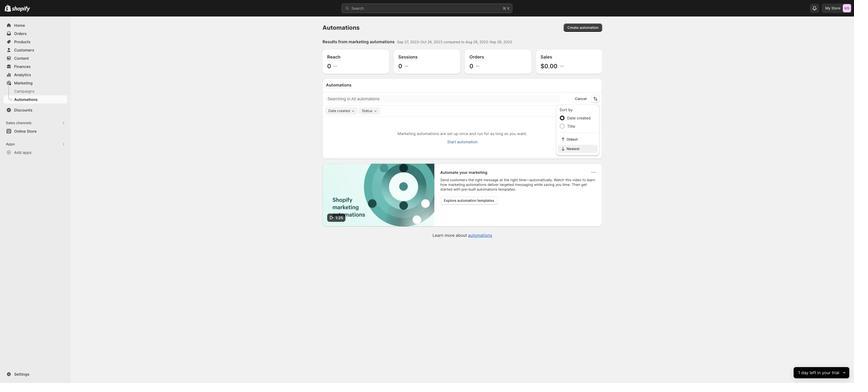 Task type: vqa. For each thing, say whether or not it's contained in the screenshot.
the right marketing
yes



Task type: describe. For each thing, give the bounding box(es) containing it.
add apps button
[[4, 149, 67, 157]]

campaigns
[[14, 89, 34, 94]]

marketing link
[[4, 79, 67, 87]]

sales for $0.00
[[541, 54, 552, 60]]

orders for orders 0 —
[[470, 54, 484, 60]]

my
[[826, 6, 831, 10]]

explore automation templates
[[444, 199, 495, 203]]

status button
[[359, 108, 380, 114]]

1 the from the left
[[469, 178, 474, 182]]

marketing inside send customers the right message at the right time—automatically. watch this video to learn how marketing automations deliver targeted messaging while saving you time. then get started with pre-built automations templates.
[[449, 183, 465, 187]]

online
[[14, 129, 26, 134]]

1 vertical spatial created
[[577, 116, 591, 121]]

1 vertical spatial date
[[568, 116, 576, 121]]

send
[[441, 178, 449, 182]]

started
[[441, 187, 453, 192]]

and
[[470, 131, 476, 136]]

sales $0.00 —
[[541, 54, 564, 70]]

campaigns link
[[4, 87, 67, 95]]

cancel button
[[573, 95, 589, 103]]

send customers the right message at the right time—automatically. watch this video to learn how marketing automations deliver targeted messaging while saving you time. then get started with pre-built automations templates.
[[441, 178, 596, 192]]

built
[[469, 187, 476, 192]]

shopify image
[[5, 5, 11, 12]]

start automation
[[447, 140, 478, 144]]

store for my store
[[832, 6, 841, 10]]

search
[[352, 6, 364, 11]]

2 26, from the left
[[497, 40, 503, 44]]

templates.
[[499, 187, 516, 192]]

k
[[508, 6, 510, 11]]

reach
[[327, 54, 341, 60]]

reach 0 —
[[327, 54, 341, 70]]

your inside 1 day left in your trial dropdown button
[[822, 371, 831, 376]]

status
[[362, 109, 373, 113]]

2 sep from the left
[[490, 40, 497, 44]]

finances link
[[4, 62, 67, 71]]

date created inside dropdown button
[[329, 109, 350, 113]]

in
[[818, 371, 821, 376]]

long
[[496, 131, 504, 136]]

1 horizontal spatial date created
[[568, 116, 591, 121]]

then
[[572, 183, 581, 187]]

products link
[[4, 38, 67, 46]]

1 right from the left
[[475, 178, 483, 182]]

for
[[484, 131, 489, 136]]

results
[[323, 39, 337, 44]]

Searching in All automations field
[[326, 95, 560, 103]]

1
[[799, 371, 800, 376]]

0 for reach 0 —
[[327, 63, 331, 70]]

newest
[[567, 147, 580, 151]]

automations link
[[468, 233, 493, 238]]

automations up built
[[466, 183, 487, 187]]

0 for sessions 0 —
[[399, 63, 402, 70]]

1 sep from the left
[[397, 40, 404, 44]]

settings
[[14, 372, 29, 377]]

discounts link
[[4, 106, 67, 114]]

customers link
[[4, 46, 67, 54]]

shopify image
[[12, 6, 30, 12]]

aug
[[466, 40, 472, 44]]

⌘
[[503, 6, 507, 11]]

apps button
[[4, 140, 67, 149]]

once
[[460, 131, 469, 136]]

— for orders 0 —
[[476, 64, 480, 68]]

2 as from the left
[[505, 131, 509, 136]]

title
[[568, 124, 576, 129]]

content link
[[4, 54, 67, 62]]

home link
[[4, 21, 67, 29]]

2 2023- from the left
[[480, 40, 490, 44]]

orders link
[[4, 29, 67, 38]]

orders 0 —
[[470, 54, 484, 70]]

explore
[[444, 199, 457, 203]]

you inside send customers the right message at the right time—automatically. watch this video to learn how marketing automations deliver targeted messaging while saving you time. then get started with pre-built automations templates.
[[556, 183, 562, 187]]

online store
[[14, 129, 37, 134]]

2 2023 from the left
[[504, 40, 512, 44]]

online store link
[[4, 127, 67, 136]]

1 2023- from the left
[[410, 40, 421, 44]]

1:25
[[336, 216, 343, 220]]

sort
[[560, 108, 568, 112]]

at
[[500, 178, 503, 182]]

finances
[[14, 64, 31, 69]]

trial
[[832, 371, 840, 376]]

time—automatically.
[[519, 178, 553, 182]]

27,
[[405, 40, 409, 44]]

this
[[566, 178, 572, 182]]

customers
[[450, 178, 468, 182]]

analytics
[[14, 72, 31, 77]]

start automation link
[[444, 138, 481, 146]]

learn
[[433, 233, 444, 238]]

1 day left in your trial button
[[794, 368, 850, 379]]

newest button
[[558, 145, 598, 153]]

automate
[[441, 170, 459, 175]]

date inside dropdown button
[[329, 109, 336, 113]]

content
[[14, 56, 29, 61]]

marketing for marketing automations are set up once and run for as long as you want.
[[398, 131, 416, 136]]

to inside send customers the right message at the right time—automatically. watch this video to learn how marketing automations deliver targeted messaging while saving you time. then get started with pre-built automations templates.
[[583, 178, 586, 182]]

automations link
[[4, 95, 67, 104]]



Task type: locate. For each thing, give the bounding box(es) containing it.
sales channels
[[6, 121, 32, 125]]

1 horizontal spatial marketing
[[449, 183, 465, 187]]

marketing automations are set up once and run for as long as you want.
[[398, 131, 527, 136]]

sessions
[[399, 54, 418, 60]]

as right long
[[505, 131, 509, 136]]

date created up 'title'
[[568, 116, 591, 121]]

discounts
[[14, 108, 32, 113]]

right up the targeted
[[511, 178, 518, 182]]

the up the targeted
[[504, 178, 510, 182]]

create automation
[[568, 25, 599, 30]]

date created button
[[326, 108, 357, 114]]

you down 'watch'
[[556, 183, 562, 187]]

left
[[810, 371, 817, 376]]

my store image
[[843, 4, 852, 12]]

—
[[334, 64, 338, 68], [405, 64, 409, 68], [476, 64, 480, 68], [560, 64, 564, 68]]

0 horizontal spatial your
[[460, 170, 468, 175]]

0 horizontal spatial as
[[491, 131, 495, 136]]

home
[[14, 23, 25, 28]]

1 horizontal spatial store
[[832, 6, 841, 10]]

0 vertical spatial your
[[460, 170, 468, 175]]

— for reach 0 —
[[334, 64, 338, 68]]

0 horizontal spatial 26,
[[428, 40, 433, 44]]

start
[[447, 140, 456, 144]]

1 vertical spatial date created
[[568, 116, 591, 121]]

0 horizontal spatial 0
[[327, 63, 331, 70]]

3 — from the left
[[476, 64, 480, 68]]

customers
[[14, 48, 34, 52]]

2 right from the left
[[511, 178, 518, 182]]

marketing up with
[[449, 183, 465, 187]]

2 horizontal spatial marketing
[[469, 170, 488, 175]]

products
[[14, 39, 31, 44]]

watch
[[554, 178, 565, 182]]

automations up from
[[323, 24, 360, 31]]

set
[[447, 131, 453, 136]]

1 horizontal spatial 26,
[[497, 40, 503, 44]]

store right my
[[832, 6, 841, 10]]

orders down the 28,
[[470, 54, 484, 60]]

add apps
[[14, 150, 32, 155]]

— down sessions
[[405, 64, 409, 68]]

— for sessions 0 —
[[405, 64, 409, 68]]

oct
[[421, 40, 427, 44]]

0 vertical spatial created
[[337, 109, 350, 113]]

marketing for marketing
[[14, 81, 33, 85]]

0 horizontal spatial 2023-
[[410, 40, 421, 44]]

1 vertical spatial you
[[556, 183, 562, 187]]

orders inside orders link
[[14, 31, 27, 36]]

2023
[[434, 40, 443, 44], [504, 40, 512, 44]]

right up built
[[475, 178, 483, 182]]

1 horizontal spatial sep
[[490, 40, 497, 44]]

created left status
[[337, 109, 350, 113]]

2 — from the left
[[405, 64, 409, 68]]

0 down the aug
[[470, 63, 474, 70]]

date created left status
[[329, 109, 350, 113]]

get
[[582, 183, 587, 187]]

1 vertical spatial to
[[583, 178, 586, 182]]

sep right the 28,
[[490, 40, 497, 44]]

1 horizontal spatial orders
[[470, 54, 484, 60]]

automation inside create automation 'link'
[[580, 25, 599, 30]]

automation right create
[[580, 25, 599, 30]]

orders for orders
[[14, 31, 27, 36]]

0 vertical spatial automations
[[323, 24, 360, 31]]

marketing right from
[[349, 39, 369, 44]]

26, right the 28,
[[497, 40, 503, 44]]

marketing
[[14, 81, 33, 85], [398, 131, 416, 136]]

— down "reach" on the left top of page
[[334, 64, 338, 68]]

0 vertical spatial you
[[510, 131, 516, 136]]

— inside orders 0 —
[[476, 64, 480, 68]]

created down 'cancel' "button" on the top
[[577, 116, 591, 121]]

0 vertical spatial sales
[[541, 54, 552, 60]]

sales channels button
[[4, 119, 67, 127]]

automations down reach 0 — at the top of page
[[326, 83, 352, 88]]

1 horizontal spatial your
[[822, 371, 831, 376]]

automations down deliver
[[477, 187, 498, 192]]

— inside sales $0.00 —
[[560, 64, 564, 68]]

0 horizontal spatial sales
[[6, 121, 15, 125]]

create automation link
[[564, 24, 603, 32]]

automate your marketing
[[441, 170, 488, 175]]

1 horizontal spatial the
[[504, 178, 510, 182]]

as right for
[[491, 131, 495, 136]]

pre-
[[462, 187, 469, 192]]

automation inside start automation link
[[457, 140, 478, 144]]

your up customers
[[460, 170, 468, 175]]

want.
[[517, 131, 527, 136]]

while
[[534, 183, 543, 187]]

0 vertical spatial date
[[329, 109, 336, 113]]

1 horizontal spatial right
[[511, 178, 518, 182]]

automation down the once
[[457, 140, 478, 144]]

1 vertical spatial your
[[822, 371, 831, 376]]

0 horizontal spatial store
[[27, 129, 37, 134]]

saving
[[544, 183, 555, 187]]

1 horizontal spatial 0
[[399, 63, 402, 70]]

0 inside reach 0 —
[[327, 63, 331, 70]]

sep left the 27, on the top left
[[397, 40, 404, 44]]

0 horizontal spatial right
[[475, 178, 483, 182]]

2 horizontal spatial 0
[[470, 63, 474, 70]]

0 horizontal spatial date created
[[329, 109, 350, 113]]

up
[[454, 131, 459, 136]]

1 26, from the left
[[428, 40, 433, 44]]

store inside button
[[27, 129, 37, 134]]

1 vertical spatial orders
[[470, 54, 484, 60]]

you left want.
[[510, 131, 516, 136]]

online store button
[[0, 127, 71, 136]]

26, right oct
[[428, 40, 433, 44]]

automations down campaigns
[[14, 97, 38, 102]]

— down the 28,
[[476, 64, 480, 68]]

0 vertical spatial automation
[[580, 25, 599, 30]]

1 — from the left
[[334, 64, 338, 68]]

orders
[[14, 31, 27, 36], [470, 54, 484, 60]]

0 for orders 0 —
[[470, 63, 474, 70]]

your right in
[[822, 371, 831, 376]]

— inside sessions 0 —
[[405, 64, 409, 68]]

marketing up message
[[469, 170, 488, 175]]

1 vertical spatial automations
[[326, 83, 352, 88]]

date created
[[329, 109, 350, 113], [568, 116, 591, 121]]

results from marketing automations sep 27, 2023-oct 26, 2023 compared to aug 28, 2023-sep 26, 2023
[[323, 39, 512, 44]]

message
[[484, 178, 499, 182]]

2 vertical spatial automations
[[14, 97, 38, 102]]

learn
[[587, 178, 596, 182]]

more
[[445, 233, 455, 238]]

oldest
[[567, 137, 578, 142]]

1:25 button
[[323, 164, 435, 227]]

store for online store
[[27, 129, 37, 134]]

compared
[[444, 40, 460, 44]]

apps
[[23, 150, 32, 155]]

marketing for from
[[349, 39, 369, 44]]

0 horizontal spatial sep
[[397, 40, 404, 44]]

1 horizontal spatial sales
[[541, 54, 552, 60]]

the up built
[[469, 178, 474, 182]]

add
[[14, 150, 22, 155]]

cancel
[[575, 97, 587, 101]]

templates
[[478, 199, 495, 203]]

1 horizontal spatial marketing
[[398, 131, 416, 136]]

are
[[440, 131, 446, 136]]

3 0 from the left
[[470, 63, 474, 70]]

0 vertical spatial date created
[[329, 109, 350, 113]]

2023- right the 28,
[[480, 40, 490, 44]]

automation down pre-
[[458, 199, 477, 203]]

explore automation templates link
[[441, 197, 498, 205]]

1 horizontal spatial created
[[577, 116, 591, 121]]

sales up $0.00
[[541, 54, 552, 60]]

sales inside sales $0.00 —
[[541, 54, 552, 60]]

0 horizontal spatial orders
[[14, 31, 27, 36]]

automations
[[323, 24, 360, 31], [326, 83, 352, 88], [14, 97, 38, 102]]

1 horizontal spatial you
[[556, 183, 562, 187]]

1 horizontal spatial to
[[583, 178, 586, 182]]

0 down sessions
[[399, 63, 402, 70]]

automations left the are
[[417, 131, 439, 136]]

store
[[832, 6, 841, 10], [27, 129, 37, 134]]

2023-
[[410, 40, 421, 44], [480, 40, 490, 44]]

0 horizontal spatial to
[[461, 40, 465, 44]]

0 inside sessions 0 —
[[399, 63, 402, 70]]

1 vertical spatial automation
[[457, 140, 478, 144]]

by
[[569, 108, 573, 112]]

1 vertical spatial marketing
[[469, 170, 488, 175]]

2 vertical spatial automation
[[458, 199, 477, 203]]

created
[[337, 109, 350, 113], [577, 116, 591, 121]]

0 vertical spatial to
[[461, 40, 465, 44]]

sessions 0 —
[[399, 54, 418, 70]]

automation for explore
[[458, 199, 477, 203]]

date
[[329, 109, 336, 113], [568, 116, 576, 121]]

deliver
[[488, 183, 499, 187]]

0 horizontal spatial you
[[510, 131, 516, 136]]

2 vertical spatial marketing
[[449, 183, 465, 187]]

automation for create
[[580, 25, 599, 30]]

0 inside orders 0 —
[[470, 63, 474, 70]]

0 horizontal spatial created
[[337, 109, 350, 113]]

— inside reach 0 —
[[334, 64, 338, 68]]

automations right about
[[468, 233, 493, 238]]

2 0 from the left
[[399, 63, 402, 70]]

you
[[510, 131, 516, 136], [556, 183, 562, 187]]

your
[[460, 170, 468, 175], [822, 371, 831, 376]]

— for sales $0.00 —
[[560, 64, 564, 68]]

marketing for your
[[469, 170, 488, 175]]

learn more about automations
[[433, 233, 493, 238]]

messaging
[[515, 183, 533, 187]]

with
[[454, 187, 461, 192]]

0 vertical spatial orders
[[14, 31, 27, 36]]

1 vertical spatial store
[[27, 129, 37, 134]]

1 2023 from the left
[[434, 40, 443, 44]]

1 vertical spatial marketing
[[398, 131, 416, 136]]

analytics link
[[4, 71, 67, 79]]

automation inside "explore automation templates" link
[[458, 199, 477, 203]]

store down sales channels button on the top left of the page
[[27, 129, 37, 134]]

targeted
[[500, 183, 514, 187]]

$0.00
[[541, 63, 558, 70]]

sales up online
[[6, 121, 15, 125]]

created inside date created dropdown button
[[337, 109, 350, 113]]

0 vertical spatial marketing
[[14, 81, 33, 85]]

0 down "reach" on the left top of page
[[327, 63, 331, 70]]

to left the aug
[[461, 40, 465, 44]]

0 vertical spatial store
[[832, 6, 841, 10]]

automations
[[370, 39, 395, 44], [417, 131, 439, 136], [466, 183, 487, 187], [477, 187, 498, 192], [468, 233, 493, 238]]

1 0 from the left
[[327, 63, 331, 70]]

1 as from the left
[[491, 131, 495, 136]]

automation for start
[[457, 140, 478, 144]]

about
[[456, 233, 467, 238]]

0 horizontal spatial 2023
[[434, 40, 443, 44]]

1 horizontal spatial date
[[568, 116, 576, 121]]

oldest button
[[558, 136, 598, 144]]

2 the from the left
[[504, 178, 510, 182]]

0 horizontal spatial marketing
[[349, 39, 369, 44]]

sales inside button
[[6, 121, 15, 125]]

0 horizontal spatial date
[[329, 109, 336, 113]]

0
[[327, 63, 331, 70], [399, 63, 402, 70], [470, 63, 474, 70]]

2023- right the 27, on the top left
[[410, 40, 421, 44]]

0 horizontal spatial the
[[469, 178, 474, 182]]

how
[[441, 183, 448, 187]]

channels
[[16, 121, 32, 125]]

day
[[802, 371, 809, 376]]

28,
[[473, 40, 479, 44]]

sales for channels
[[6, 121, 15, 125]]

1 vertical spatial sales
[[6, 121, 15, 125]]

to up get
[[583, 178, 586, 182]]

1 horizontal spatial 2023
[[504, 40, 512, 44]]

— right $0.00
[[560, 64, 564, 68]]

1 horizontal spatial 2023-
[[480, 40, 490, 44]]

to inside results from marketing automations sep 27, 2023-oct 26, 2023 compared to aug 28, 2023-sep 26, 2023
[[461, 40, 465, 44]]

automations left the 27, on the top left
[[370, 39, 395, 44]]

0 vertical spatial marketing
[[349, 39, 369, 44]]

0 horizontal spatial marketing
[[14, 81, 33, 85]]

4 — from the left
[[560, 64, 564, 68]]

time.
[[563, 183, 571, 187]]

to
[[461, 40, 465, 44], [583, 178, 586, 182]]

from
[[338, 39, 348, 44]]

orders down home
[[14, 31, 27, 36]]

1 horizontal spatial as
[[505, 131, 509, 136]]



